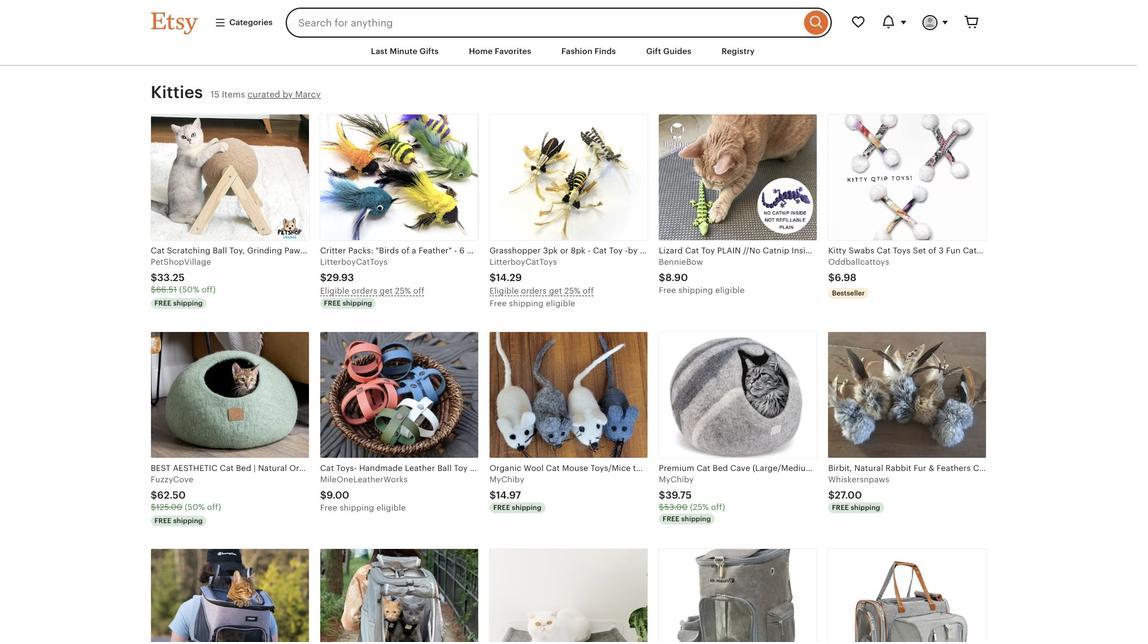 Task type: describe. For each thing, give the bounding box(es) containing it.
14.29
[[496, 272, 522, 284]]

14.97
[[496, 490, 522, 502]]

$ inside oddballcattoys $ 6.98 bestseller
[[829, 272, 835, 284]]

way
[[536, 246, 552, 256]]

for
[[470, 464, 483, 474]]

fashion
[[562, 47, 593, 56]]

packs:
[[349, 246, 374, 256]]

(25%
[[690, 503, 709, 513]]

(50% for 33.25
[[179, 285, 200, 295]]

toys
[[492, 246, 509, 256]]

$ down fuzzycove
[[151, 503, 156, 513]]

categories banner
[[128, 0, 1010, 38]]

free inside 'benniebow $ 8.90 free shipping eligible'
[[659, 286, 677, 295]]

cat toys- handmade leather ball toy for cats mileoneleatherworks $ 9.00 free shipping eligible
[[320, 464, 503, 513]]

kitties
[[151, 83, 203, 102]]

eligible inside grasshopper 3pk or 8pk - cat toy -by litterboy pets litterboycattoys $ 14.29 eligible orders get 25% off free shipping eligible
[[546, 299, 576, 309]]

birbit, natural rabbit fur & feathers cat toy, handmade cat toys,  5 per pack image
[[829, 333, 987, 458]]

shipping inside the birbit, natural rabbit fur & feathers cat toy, handmade cat toys,  5 per pack whiskersnpaws $ 27.00 free shipping
[[851, 505, 881, 512]]

off inside critter packs: "birds of a feather" - 6 great toys  great way to try toys litterboycattoys $ 29.93 eligible orders get 25% off free shipping
[[414, 287, 425, 296]]

free inside fuzzycove $ 62.50 $ 125.00 (50% off) free shipping
[[155, 518, 172, 525]]

feather"
[[419, 246, 452, 256]]

gifts
[[420, 47, 439, 56]]

last
[[371, 47, 388, 56]]

8.90
[[666, 272, 688, 284]]

to
[[554, 246, 562, 256]]

$ up 125.00
[[151, 490, 157, 502]]

"birds
[[376, 246, 399, 256]]

minute
[[390, 47, 418, 56]]

pack
[[1115, 464, 1134, 474]]

home favorites link
[[460, 40, 541, 63]]

6
[[460, 246, 465, 256]]

items
[[222, 89, 245, 99]]

gift
[[647, 47, 662, 56]]

pets
[[679, 246, 695, 256]]

- inside critter packs: "birds of a feather" - 6 great toys  great way to try toys litterboycattoys $ 29.93 eligible orders get 25% off free shipping
[[455, 246, 457, 256]]

toy,
[[990, 464, 1006, 474]]

last minute gifts
[[371, 47, 439, 56]]

curated
[[248, 89, 280, 99]]

39.75
[[666, 490, 692, 502]]

shipping inside petshopvillage $ 33.25 $ 66.51 (50% off) free shipping
[[173, 300, 203, 307]]

gift guides
[[647, 47, 692, 56]]

53.00
[[665, 503, 688, 513]]

free inside critter packs: "birds of a feather" - 6 great toys  great way to try toys litterboycattoys $ 29.93 eligible orders get 25% off free shipping
[[324, 300, 341, 307]]

Search for anything text field
[[286, 8, 801, 38]]

fuzzycove $ 62.50 $ 125.00 (50% off) free shipping
[[151, 476, 221, 525]]

toys
[[577, 246, 594, 256]]

$ down the petshopvillage
[[151, 285, 156, 295]]

toys-
[[336, 464, 357, 474]]

last minute gifts link
[[362, 40, 449, 63]]

free inside mychiby $ 14.97 free shipping
[[494, 505, 511, 512]]

9.00
[[327, 490, 350, 502]]

25% inside critter packs: "birds of a feather" - 6 great toys  great way to try toys litterboycattoys $ 29.93 eligible orders get 25% off free shipping
[[395, 287, 411, 296]]

orders inside grasshopper 3pk or 8pk - cat toy -by litterboy pets litterboycattoys $ 14.29 eligible orders get 25% off free shipping eligible
[[521, 287, 547, 296]]

$ inside critter packs: "birds of a feather" - 6 great toys  great way to try toys litterboycattoys $ 29.93 eligible orders get 25% off free shipping
[[320, 272, 327, 284]]

mr. peanut's vancouver series backpack pet carrier, airline approved soft sided tote for cats & small dogs image
[[659, 550, 818, 643]]

whiskersnpaws
[[829, 476, 890, 485]]

menu bar containing last minute gifts
[[128, 38, 1010, 66]]

handmade inside the birbit, natural rabbit fur & feathers cat toy, handmade cat toys,  5 per pack whiskersnpaws $ 27.00 free shipping
[[1008, 464, 1051, 474]]

rabbit
[[886, 464, 912, 474]]

2 - from the left
[[588, 246, 591, 256]]

62.50
[[157, 490, 186, 502]]

$ inside grasshopper 3pk or 8pk - cat toy -by litterboy pets litterboycattoys $ 14.29 eligible orders get 25% off free shipping eligible
[[490, 272, 496, 284]]

cat inside the cat toys- handmade leather ball toy for cats mileoneleatherworks $ 9.00 free shipping eligible
[[320, 464, 334, 474]]

3pk
[[543, 246, 558, 256]]

guides
[[664, 47, 692, 56]]

off inside grasshopper 3pk or 8pk - cat toy -by litterboy pets litterboycattoys $ 14.29 eligible orders get 25% off free shipping eligible
[[583, 287, 594, 296]]

cat left toys,
[[1054, 464, 1068, 474]]

mychiby $ 39.75 $ 53.00 (25% off) free shipping
[[659, 476, 726, 524]]

lizard cat toy plain //no catnip inside//not refillable// articulated and interactive toy image
[[659, 115, 818, 240]]

$ inside the cat toys- handmade leather ball toy for cats mileoneleatherworks $ 9.00 free shipping eligible
[[320, 490, 327, 502]]

$ up the 66.51
[[151, 272, 157, 284]]

none search field inside categories 'banner'
[[286, 8, 832, 38]]

best aesthetic cat bed | natural organic merino felt wool | soft, wholesome, cute | #1 modern "cat corner" cave | handmade round style image
[[151, 333, 309, 458]]

finds
[[595, 47, 616, 56]]

birbit, natural rabbit fur & feathers cat toy, handmade cat toys,  5 per pack whiskersnpaws $ 27.00 free shipping
[[829, 464, 1134, 512]]

$ left (25%
[[659, 503, 665, 513]]

registry link
[[713, 40, 765, 63]]

or
[[561, 246, 569, 256]]

registry
[[722, 47, 755, 56]]

fur
[[914, 464, 927, 474]]

cats
[[485, 464, 503, 474]]

free inside mychiby $ 39.75 $ 53.00 (25% off) free shipping
[[663, 516, 680, 524]]

fuzzycove
[[151, 476, 194, 485]]

oddballcattoys $ 6.98 bestseller
[[829, 258, 890, 297]]

curated by marcy link
[[248, 89, 321, 99]]

benniebow
[[659, 258, 704, 267]]

33.25
[[157, 272, 185, 284]]

critter packs: "birds of a feather" - 6 great toys  great way to try toys litterboycattoys $ 29.93 eligible orders get 25% off free shipping
[[320, 246, 594, 307]]

2 great from the left
[[512, 246, 534, 256]]

15 items curated by marcy
[[211, 89, 321, 99]]

critter
[[320, 246, 346, 256]]

gift guides link
[[637, 40, 701, 63]]

off) for 39.75
[[712, 503, 726, 513]]

premium cat bed cave (large/medium) - eco friendly 100% merino wool beds for cats and kittens image
[[659, 333, 818, 458]]

of
[[402, 246, 410, 256]]



Task type: locate. For each thing, give the bounding box(es) containing it.
$ down critter on the left top of the page
[[320, 272, 327, 284]]

per
[[1099, 464, 1113, 474]]

free
[[155, 300, 172, 307], [324, 300, 341, 307], [494, 505, 511, 512], [833, 505, 850, 512], [663, 516, 680, 524], [155, 518, 172, 525]]

1 horizontal spatial -
[[588, 246, 591, 256]]

ball
[[438, 464, 452, 474]]

off) down the petshopvillage
[[202, 285, 216, 295]]

(50% down 33.25
[[179, 285, 200, 295]]

shipping inside critter packs: "birds of a feather" - 6 great toys  great way to try toys litterboycattoys $ 29.93 eligible orders get 25% off free shipping
[[343, 300, 372, 307]]

2 vertical spatial free
[[320, 504, 338, 513]]

1 horizontal spatial by
[[628, 246, 638, 256]]

1 vertical spatial by
[[628, 246, 638, 256]]

great left way
[[512, 246, 534, 256]]

0 horizontal spatial mychiby
[[490, 476, 525, 485]]

mychiby for 39.75
[[659, 476, 694, 485]]

mychiby for 14.97
[[490, 476, 525, 485]]

2 vertical spatial eligible
[[377, 504, 406, 513]]

- right the 8pk
[[588, 246, 591, 256]]

orders
[[352, 287, 378, 296], [521, 287, 547, 296]]

free down 29.93
[[324, 300, 341, 307]]

free inside the birbit, natural rabbit fur & feathers cat toy, handmade cat toys,  5 per pack whiskersnpaws $ 27.00 free shipping
[[833, 505, 850, 512]]

home favorites
[[469, 47, 532, 56]]

shipping down '27.00'
[[851, 505, 881, 512]]

litterboycattoys inside grasshopper 3pk or 8pk - cat toy -by litterboy pets litterboycattoys $ 14.29 eligible orders get 25% off free shipping eligible
[[490, 258, 557, 267]]

(50% right 125.00
[[185, 503, 205, 513]]

mychiby inside mychiby $ 14.97 free shipping
[[490, 476, 525, 485]]

get down to
[[549, 287, 563, 296]]

shipping inside fuzzycove $ 62.50 $ 125.00 (50% off) free shipping
[[173, 518, 203, 525]]

2 litterboycattoys from the left
[[490, 258, 557, 267]]

shipping inside mychiby $ 14.97 free shipping
[[512, 505, 542, 512]]

petshopvillage $ 33.25 $ 66.51 (50% off) free shipping
[[151, 258, 216, 307]]

mileoneleatherworks
[[320, 476, 408, 485]]

2 orders from the left
[[521, 287, 547, 296]]

$ down cats
[[490, 490, 496, 502]]

27.00
[[835, 490, 863, 502]]

1 horizontal spatial mychiby
[[659, 476, 694, 485]]

orders inside critter packs: "birds of a feather" - 6 great toys  great way to try toys litterboycattoys $ 29.93 eligible orders get 25% off free shipping
[[352, 287, 378, 296]]

grasshopper 3pk or 8pk - cat toy -by litterboy pets image
[[490, 115, 648, 240]]

off) inside mychiby $ 39.75 $ 53.00 (25% off) free shipping
[[712, 503, 726, 513]]

1 horizontal spatial great
[[512, 246, 534, 256]]

2 horizontal spatial free
[[659, 286, 677, 295]]

free down 14.97
[[494, 505, 511, 512]]

shipping down 14.97
[[512, 505, 542, 512]]

0 horizontal spatial off
[[414, 287, 425, 296]]

menu bar
[[128, 38, 1010, 66]]

off) inside petshopvillage $ 33.25 $ 66.51 (50% off) free shipping
[[202, 285, 216, 295]]

bestseller
[[833, 290, 865, 297]]

0 horizontal spatial handmade
[[359, 464, 403, 474]]

petshopvillage
[[151, 258, 211, 267]]

0 horizontal spatial 25%
[[395, 287, 411, 296]]

off) inside fuzzycove $ 62.50 $ 125.00 (50% off) free shipping
[[207, 503, 221, 513]]

mychiby up 39.75
[[659, 476, 694, 485]]

0 horizontal spatial great
[[467, 246, 489, 256]]

$ inside 'benniebow $ 8.90 free shipping eligible'
[[659, 272, 666, 284]]

None search field
[[286, 8, 832, 38]]

free down the 66.51
[[155, 300, 172, 307]]

5
[[1092, 464, 1097, 474]]

1 vertical spatial toy
[[454, 464, 468, 474]]

3 - from the left
[[626, 246, 628, 256]]

2 25% from the left
[[565, 287, 581, 296]]

1 horizontal spatial litterboycattoys
[[490, 258, 557, 267]]

0 horizontal spatial litterboycattoys
[[320, 258, 388, 267]]

1 handmade from the left
[[359, 464, 403, 474]]

eligible orders get 25% off button for 29.93
[[320, 285, 479, 298]]

mychiby $ 14.97 free shipping
[[490, 476, 542, 512]]

the navigator convertible cat backpack - pet bag outing, breathable pet backpack, portable cat bag, travel cat backpack, cat carrier image
[[320, 550, 479, 643]]

toys,
[[1070, 464, 1090, 474]]

1 orders from the left
[[352, 287, 378, 296]]

shipping
[[679, 286, 714, 295], [509, 299, 544, 309], [173, 300, 203, 307], [343, 300, 372, 307], [340, 504, 375, 513], [512, 505, 542, 512], [851, 505, 881, 512], [682, 516, 711, 524], [173, 518, 203, 525]]

2 horizontal spatial eligible
[[716, 286, 745, 295]]

get down "birds
[[380, 287, 393, 296]]

litterboycattoys down packs:
[[320, 258, 388, 267]]

66.51
[[156, 285, 177, 295]]

free down 53.00
[[663, 516, 680, 524]]

critter packs: "birds of a feather" - 6 great toys  great way to try toys image
[[320, 115, 479, 240]]

2 handmade from the left
[[1008, 464, 1051, 474]]

0 horizontal spatial free
[[320, 504, 338, 513]]

eligible down 14.29
[[490, 287, 519, 296]]

eligible inside 'benniebow $ 8.90 free shipping eligible'
[[716, 286, 745, 295]]

(50% inside fuzzycove $ 62.50 $ 125.00 (50% off) free shipping
[[185, 503, 205, 513]]

1 vertical spatial free
[[490, 299, 507, 309]]

shipping inside 'benniebow $ 8.90 free shipping eligible'
[[679, 286, 714, 295]]

shipping inside the cat toys- handmade leather ball toy for cats mileoneleatherworks $ 9.00 free shipping eligible
[[340, 504, 375, 513]]

1 litterboycattoys from the left
[[320, 258, 388, 267]]

1 vertical spatial eligible
[[546, 299, 576, 309]]

off down toys
[[583, 287, 594, 296]]

1 vertical spatial (50%
[[185, 503, 205, 513]]

foldable pet backpack, dog modern backpack, cat foldable backpack, modern pet carrier bag, arthemisclothing image
[[151, 550, 309, 643]]

by
[[283, 89, 293, 99], [628, 246, 638, 256]]

litterboycattoys
[[320, 258, 388, 267], [490, 258, 557, 267]]

get
[[380, 287, 393, 296], [549, 287, 563, 296]]

0 vertical spatial toy
[[610, 246, 623, 256]]

cat inside grasshopper 3pk or 8pk - cat toy -by litterboy pets litterboycattoys $ 14.29 eligible orders get 25% off free shipping eligible
[[593, 246, 607, 256]]

$ down mileoneleatherworks at the bottom left of the page
[[320, 490, 327, 502]]

1 get from the left
[[380, 287, 393, 296]]

free down 14.29
[[490, 299, 507, 309]]

0 horizontal spatial toy
[[454, 464, 468, 474]]

(50% inside petshopvillage $ 33.25 $ 66.51 (50% off) free shipping
[[179, 285, 200, 295]]

benniebow $ 8.90 free shipping eligible
[[659, 258, 745, 295]]

litterboycattoys down grasshopper
[[490, 258, 557, 267]]

natural
[[855, 464, 884, 474]]

off
[[414, 287, 425, 296], [583, 287, 594, 296]]

cat toys- handmade leather ball toy for cats image
[[320, 333, 479, 458]]

6.98
[[835, 272, 857, 284]]

categories button
[[205, 11, 282, 34]]

- left 6
[[455, 246, 457, 256]]

eligible
[[716, 286, 745, 295], [546, 299, 576, 309], [377, 504, 406, 513]]

1 - from the left
[[455, 246, 457, 256]]

toy right toys
[[610, 246, 623, 256]]

0 horizontal spatial orders
[[352, 287, 378, 296]]

1 horizontal spatial get
[[549, 287, 563, 296]]

great
[[467, 246, 489, 256], [512, 246, 534, 256]]

birbit,
[[829, 464, 853, 474]]

great right 6
[[467, 246, 489, 256]]

0 vertical spatial (50%
[[179, 285, 200, 295]]

2 eligible orders get 25% off button from the left
[[490, 285, 648, 298]]

cat scratching ball toy, grinding paws toys, kitten sisal rope ball, cats scratcher wear-resistant, pet furniture, pet christmas gift image
[[151, 115, 309, 240]]

$ up 53.00
[[659, 490, 666, 502]]

shipping down 8.90
[[679, 286, 714, 295]]

by left litterboy
[[628, 246, 638, 256]]

$ up the bestseller
[[829, 272, 835, 284]]

eligible orders get 25% off button
[[320, 285, 479, 298], [490, 285, 648, 298]]

1 horizontal spatial toy
[[610, 246, 623, 256]]

a
[[412, 246, 417, 256]]

2 eligible from the left
[[490, 287, 519, 296]]

mychiby
[[490, 476, 525, 485], [659, 476, 694, 485]]

25% inside grasshopper 3pk or 8pk - cat toy -by litterboy pets litterboycattoys $ 14.29 eligible orders get 25% off free shipping eligible
[[565, 287, 581, 296]]

eligible inside the cat toys- handmade leather ball toy for cats mileoneleatherworks $ 9.00 free shipping eligible
[[377, 504, 406, 513]]

shipping down 29.93
[[343, 300, 372, 307]]

cat left toy,
[[974, 464, 988, 474]]

litterboy
[[640, 246, 676, 256]]

0 horizontal spatial -
[[455, 246, 457, 256]]

off) for 62.50
[[207, 503, 221, 513]]

25% down of
[[395, 287, 411, 296]]

1 off from the left
[[414, 287, 425, 296]]

1 25% from the left
[[395, 287, 411, 296]]

free down 125.00
[[155, 518, 172, 525]]

1 eligible from the left
[[320, 287, 350, 296]]

eligible orders get 25% off button down try at top
[[490, 285, 648, 298]]

leather
[[405, 464, 435, 474]]

eligible orders get 25% off button down of
[[320, 285, 479, 298]]

shipping down 14.29
[[509, 299, 544, 309]]

mr. peanut's gold series expandable airline approved soft sided pet carrier image
[[829, 550, 987, 643]]

eligible inside critter packs: "birds of a feather" - 6 great toys  great way to try toys litterboycattoys $ 29.93 eligible orders get 25% off free shipping
[[320, 287, 350, 296]]

0 vertical spatial free
[[659, 286, 677, 295]]

1 mychiby from the left
[[490, 476, 525, 485]]

cat shelf, cat hammock, cat wall perch, cat wall furniture, cat wall hammock, hanging cat bed, cat window hammock,  cat window shelf image
[[490, 550, 648, 643]]

2 mychiby from the left
[[659, 476, 694, 485]]

$ inside the birbit, natural rabbit fur & feathers cat toy, handmade cat toys,  5 per pack whiskersnpaws $ 27.00 free shipping
[[829, 490, 835, 502]]

handmade right toy,
[[1008, 464, 1051, 474]]

free inside petshopvillage $ 33.25 $ 66.51 (50% off) free shipping
[[155, 300, 172, 307]]

0 horizontal spatial eligible
[[320, 287, 350, 296]]

organic wool cat mouse toys/mice toys – handmade wool mouse cat toy, cat toys for indoor cats, cat mice toys- for your cat/rat gift image
[[490, 333, 648, 458]]

shipping down 125.00
[[173, 518, 203, 525]]

orders down 29.93
[[352, 287, 378, 296]]

toy left for
[[454, 464, 468, 474]]

try
[[564, 246, 575, 256]]

2 horizontal spatial -
[[626, 246, 628, 256]]

off) right (25%
[[712, 503, 726, 513]]

shipping down 9.00
[[340, 504, 375, 513]]

&
[[929, 464, 935, 474]]

home
[[469, 47, 493, 56]]

0 vertical spatial by
[[283, 89, 293, 99]]

by inside grasshopper 3pk or 8pk - cat toy -by litterboy pets litterboycattoys $ 14.29 eligible orders get 25% off free shipping eligible
[[628, 246, 638, 256]]

mychiby inside mychiby $ 39.75 $ 53.00 (25% off) free shipping
[[659, 476, 694, 485]]

off) for 33.25
[[202, 285, 216, 295]]

$ inside mychiby $ 14.97 free shipping
[[490, 490, 496, 502]]

fashion finds
[[562, 47, 616, 56]]

orders down 14.29
[[521, 287, 547, 296]]

fashion finds link
[[553, 40, 626, 63]]

$ down toys on the left
[[490, 272, 496, 284]]

0 vertical spatial eligible
[[716, 286, 745, 295]]

mychiby up 14.97
[[490, 476, 525, 485]]

kitty swabs cat toys set of 3 fun catnip toys, cat gifts, fetch toy for cat, cat toy older cats, catnip valerian silvervine, christmas toys image
[[829, 115, 987, 240]]

cat right the 8pk
[[593, 246, 607, 256]]

cat left toys-
[[320, 464, 334, 474]]

handmade up mileoneleatherworks at the bottom left of the page
[[359, 464, 403, 474]]

cat
[[593, 246, 607, 256], [320, 464, 334, 474], [974, 464, 988, 474], [1054, 464, 1068, 474]]

shipping down (25%
[[682, 516, 711, 524]]

free inside grasshopper 3pk or 8pk - cat toy -by litterboy pets litterboycattoys $ 14.29 eligible orders get 25% off free shipping eligible
[[490, 299, 507, 309]]

get inside grasshopper 3pk or 8pk - cat toy -by litterboy pets litterboycattoys $ 14.29 eligible orders get 25% off free shipping eligible
[[549, 287, 563, 296]]

free
[[659, 286, 677, 295], [490, 299, 507, 309], [320, 504, 338, 513]]

off down a
[[414, 287, 425, 296]]

get inside critter packs: "birds of a feather" - 6 great toys  great way to try toys litterboycattoys $ 29.93 eligible orders get 25% off free shipping
[[380, 287, 393, 296]]

1 horizontal spatial off
[[583, 287, 594, 296]]

1 horizontal spatial free
[[490, 299, 507, 309]]

toy inside the cat toys- handmade leather ball toy for cats mileoneleatherworks $ 9.00 free shipping eligible
[[454, 464, 468, 474]]

favorites
[[495, 47, 532, 56]]

oddballcattoys
[[829, 258, 890, 267]]

15
[[211, 89, 220, 99]]

shipping inside mychiby $ 39.75 $ 53.00 (25% off) free shipping
[[682, 516, 711, 524]]

marcy
[[295, 89, 321, 99]]

1 horizontal spatial 25%
[[565, 287, 581, 296]]

categories
[[230, 18, 273, 27]]

litterboycattoys inside critter packs: "birds of a feather" - 6 great toys  great way to try toys litterboycattoys $ 29.93 eligible orders get 25% off free shipping
[[320, 258, 388, 267]]

8pk
[[571, 246, 586, 256]]

125.00
[[156, 503, 183, 513]]

0 horizontal spatial by
[[283, 89, 293, 99]]

free down 9.00
[[320, 504, 338, 513]]

$
[[151, 272, 157, 284], [320, 272, 327, 284], [490, 272, 496, 284], [659, 272, 666, 284], [829, 272, 835, 284], [151, 285, 156, 295], [151, 490, 157, 502], [320, 490, 327, 502], [490, 490, 496, 502], [659, 490, 666, 502], [829, 490, 835, 502], [151, 503, 156, 513], [659, 503, 665, 513]]

2 get from the left
[[549, 287, 563, 296]]

$ down birbit,
[[829, 490, 835, 502]]

25% down try at top
[[565, 287, 581, 296]]

1 great from the left
[[467, 246, 489, 256]]

(50%
[[179, 285, 200, 295], [185, 503, 205, 513]]

handmade inside the cat toys- handmade leather ball toy for cats mileoneleatherworks $ 9.00 free shipping eligible
[[359, 464, 403, 474]]

grasshopper
[[490, 246, 541, 256]]

free down 8.90
[[659, 286, 677, 295]]

eligible orders get 25% off button for 25%
[[490, 285, 648, 298]]

handmade
[[359, 464, 403, 474], [1008, 464, 1051, 474]]

eligible down 29.93
[[320, 287, 350, 296]]

1 horizontal spatial eligible
[[490, 287, 519, 296]]

free inside the cat toys- handmade leather ball toy for cats mileoneleatherworks $ 9.00 free shipping eligible
[[320, 504, 338, 513]]

by left marcy
[[283, 89, 293, 99]]

1 horizontal spatial handmade
[[1008, 464, 1051, 474]]

- left litterboy
[[626, 246, 628, 256]]

off)
[[202, 285, 216, 295], [207, 503, 221, 513], [712, 503, 726, 513]]

eligible inside grasshopper 3pk or 8pk - cat toy -by litterboy pets litterboycattoys $ 14.29 eligible orders get 25% off free shipping eligible
[[490, 287, 519, 296]]

0 horizontal spatial eligible
[[377, 504, 406, 513]]

shipping inside grasshopper 3pk or 8pk - cat toy -by litterboy pets litterboycattoys $ 14.29 eligible orders get 25% off free shipping eligible
[[509, 299, 544, 309]]

grasshopper 3pk or 8pk - cat toy -by litterboy pets litterboycattoys $ 14.29 eligible orders get 25% off free shipping eligible
[[490, 246, 695, 309]]

1 eligible orders get 25% off button from the left
[[320, 285, 479, 298]]

shipping down the 66.51
[[173, 300, 203, 307]]

0 horizontal spatial eligible orders get 25% off button
[[320, 285, 479, 298]]

0 horizontal spatial get
[[380, 287, 393, 296]]

feathers
[[937, 464, 972, 474]]

toy inside grasshopper 3pk or 8pk - cat toy -by litterboy pets litterboycattoys $ 14.29 eligible orders get 25% off free shipping eligible
[[610, 246, 623, 256]]

toy
[[610, 246, 623, 256], [454, 464, 468, 474]]

29.93
[[327, 272, 354, 284]]

$ down benniebow
[[659, 272, 666, 284]]

2 off from the left
[[583, 287, 594, 296]]

1 horizontal spatial orders
[[521, 287, 547, 296]]

(50% for 62.50
[[185, 503, 205, 513]]

1 horizontal spatial eligible
[[546, 299, 576, 309]]

free down '27.00'
[[833, 505, 850, 512]]

off) right 125.00
[[207, 503, 221, 513]]

eligible
[[320, 287, 350, 296], [490, 287, 519, 296]]

1 horizontal spatial eligible orders get 25% off button
[[490, 285, 648, 298]]



Task type: vqa. For each thing, say whether or not it's contained in the screenshot.
8pk
yes



